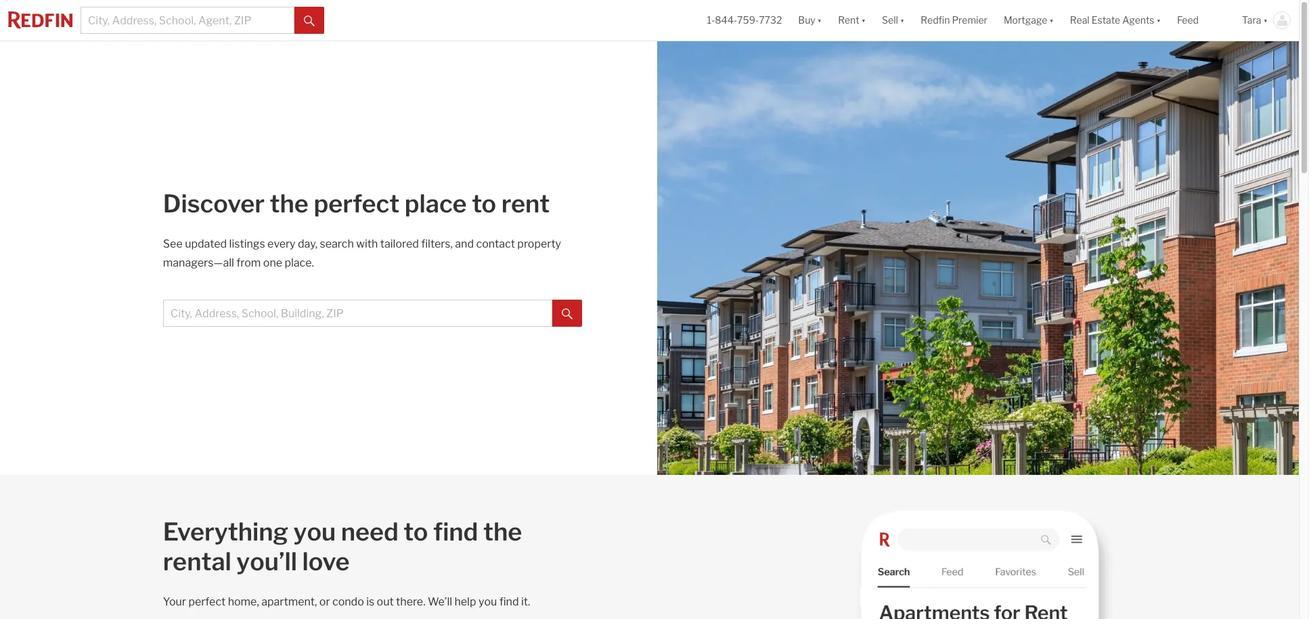 Task type: describe. For each thing, give the bounding box(es) containing it.
redfin premier
[[921, 14, 988, 26]]

apartment,
[[261, 596, 317, 608]]

mortgage
[[1004, 14, 1047, 26]]

see
[[163, 238, 183, 251]]

premier
[[952, 14, 988, 26]]

discover the perfect place to rent
[[163, 189, 550, 219]]

there.
[[396, 596, 425, 608]]

1 horizontal spatial you
[[479, 596, 497, 608]]

property
[[517, 238, 561, 251]]

image of phone on redfin app searching for apartments for rent image
[[657, 475, 1299, 619]]

filters,
[[421, 238, 453, 251]]

everything you need to find the rental you'll love
[[163, 517, 522, 577]]

listings
[[229, 238, 265, 251]]

agents
[[1122, 14, 1155, 26]]

every
[[267, 238, 296, 251]]

your perfect home, apartment, or condo is out there. we'll help you find it.
[[163, 596, 530, 608]]

we'll
[[428, 596, 452, 608]]

▾ for buy ▾
[[818, 14, 822, 26]]

or
[[319, 596, 330, 608]]

condo
[[332, 596, 364, 608]]

sell ▾
[[882, 14, 905, 26]]

and
[[455, 238, 474, 251]]

1-844-759-7732 link
[[707, 14, 782, 26]]

love
[[302, 547, 350, 577]]

you'll
[[236, 547, 297, 577]]

managers—all
[[163, 257, 234, 270]]

an apartment complex on a bright sunny day image
[[657, 41, 1299, 475]]

0 horizontal spatial perfect
[[188, 596, 226, 608]]

mortgage ▾ button
[[1004, 0, 1054, 41]]

▾ for mortgage ▾
[[1049, 14, 1054, 26]]

tara
[[1242, 14, 1262, 26]]

real estate agents ▾ link
[[1070, 0, 1161, 41]]

0 vertical spatial to
[[472, 189, 496, 219]]

submit search image
[[304, 15, 315, 26]]

submit search image
[[562, 309, 572, 320]]

buy ▾ button
[[790, 0, 830, 41]]

1 horizontal spatial find
[[499, 596, 519, 608]]

7732
[[759, 14, 782, 26]]

sell ▾ button
[[882, 0, 905, 41]]

find inside everything you need to find the rental you'll love
[[433, 517, 478, 547]]

0 vertical spatial the
[[270, 189, 309, 219]]

everything
[[163, 517, 288, 547]]

real estate agents ▾
[[1070, 14, 1161, 26]]

discover
[[163, 189, 265, 219]]

updated
[[185, 238, 227, 251]]

redfin
[[921, 14, 950, 26]]



Task type: locate. For each thing, give the bounding box(es) containing it.
you right help
[[479, 596, 497, 608]]

rent ▾ button
[[830, 0, 874, 41]]

see updated listings every day, search with tailored filters, and contact property managers—all from one place.
[[163, 238, 561, 270]]

sell ▾ button
[[874, 0, 913, 41]]

out
[[377, 596, 394, 608]]

to
[[472, 189, 496, 219], [404, 517, 428, 547]]

the
[[270, 189, 309, 219], [483, 517, 522, 547]]

1 horizontal spatial perfect
[[314, 189, 400, 219]]

tara ▾
[[1242, 14, 1268, 26]]

5 ▾ from the left
[[1157, 14, 1161, 26]]

1-
[[707, 14, 715, 26]]

1 vertical spatial to
[[404, 517, 428, 547]]

rental
[[163, 547, 231, 577]]

find
[[433, 517, 478, 547], [499, 596, 519, 608]]

perfect
[[314, 189, 400, 219], [188, 596, 226, 608]]

buy ▾
[[798, 14, 822, 26]]

day,
[[298, 238, 318, 251]]

it.
[[521, 596, 530, 608]]

with
[[356, 238, 378, 251]]

perfect right your
[[188, 596, 226, 608]]

1 horizontal spatial to
[[472, 189, 496, 219]]

6 ▾ from the left
[[1264, 14, 1268, 26]]

you inside everything you need to find the rental you'll love
[[293, 517, 336, 547]]

▾ right the rent
[[861, 14, 866, 26]]

real estate agents ▾ button
[[1062, 0, 1169, 41]]

place
[[405, 189, 467, 219]]

one
[[263, 257, 282, 270]]

0 vertical spatial you
[[293, 517, 336, 547]]

▾ right agents
[[1157, 14, 1161, 26]]

1 vertical spatial perfect
[[188, 596, 226, 608]]

City, Address, School, Building, ZIP search field
[[163, 300, 552, 327]]

redfin premier button
[[913, 0, 996, 41]]

rent
[[838, 14, 859, 26]]

mortgage ▾ button
[[996, 0, 1062, 41]]

rent
[[501, 189, 550, 219]]

0 vertical spatial perfect
[[314, 189, 400, 219]]

▾ right 'tara'
[[1264, 14, 1268, 26]]

need
[[341, 517, 399, 547]]

1 horizontal spatial the
[[483, 517, 522, 547]]

1 vertical spatial find
[[499, 596, 519, 608]]

▾ for tara ▾
[[1264, 14, 1268, 26]]

844-
[[715, 14, 737, 26]]

place.
[[285, 257, 314, 270]]

contact
[[476, 238, 515, 251]]

2 ▾ from the left
[[861, 14, 866, 26]]

to right need in the bottom of the page
[[404, 517, 428, 547]]

is
[[366, 596, 374, 608]]

to left the rent
[[472, 189, 496, 219]]

you left need in the bottom of the page
[[293, 517, 336, 547]]

0 horizontal spatial the
[[270, 189, 309, 219]]

rent ▾ button
[[838, 0, 866, 41]]

feed button
[[1169, 0, 1234, 41]]

your
[[163, 596, 186, 608]]

to inside everything you need to find the rental you'll love
[[404, 517, 428, 547]]

tailored
[[380, 238, 419, 251]]

▾ right buy
[[818, 14, 822, 26]]

0 horizontal spatial to
[[404, 517, 428, 547]]

search
[[320, 238, 354, 251]]

mortgage ▾
[[1004, 14, 1054, 26]]

▾ for rent ▾
[[861, 14, 866, 26]]

City, Address, School, Agent, ZIP search field
[[81, 7, 294, 34]]

1 vertical spatial you
[[479, 596, 497, 608]]

help
[[455, 596, 476, 608]]

home,
[[228, 596, 259, 608]]

1 vertical spatial the
[[483, 517, 522, 547]]

from
[[236, 257, 261, 270]]

1 ▾ from the left
[[818, 14, 822, 26]]

buy
[[798, 14, 815, 26]]

759-
[[737, 14, 759, 26]]

▾ right sell
[[900, 14, 905, 26]]

0 vertical spatial find
[[433, 517, 478, 547]]

you
[[293, 517, 336, 547], [479, 596, 497, 608]]

4 ▾ from the left
[[1049, 14, 1054, 26]]

rent ▾
[[838, 14, 866, 26]]

real
[[1070, 14, 1090, 26]]

▾
[[818, 14, 822, 26], [861, 14, 866, 26], [900, 14, 905, 26], [1049, 14, 1054, 26], [1157, 14, 1161, 26], [1264, 14, 1268, 26]]

sell
[[882, 14, 898, 26]]

feed
[[1177, 14, 1199, 26]]

3 ▾ from the left
[[900, 14, 905, 26]]

0 horizontal spatial you
[[293, 517, 336, 547]]

estate
[[1092, 14, 1120, 26]]

perfect up with
[[314, 189, 400, 219]]

▾ for sell ▾
[[900, 14, 905, 26]]

▾ right mortgage
[[1049, 14, 1054, 26]]

1-844-759-7732
[[707, 14, 782, 26]]

the inside everything you need to find the rental you'll love
[[483, 517, 522, 547]]

buy ▾ button
[[798, 0, 822, 41]]

0 horizontal spatial find
[[433, 517, 478, 547]]



Task type: vqa. For each thing, say whether or not it's contained in the screenshot.
'search'
yes



